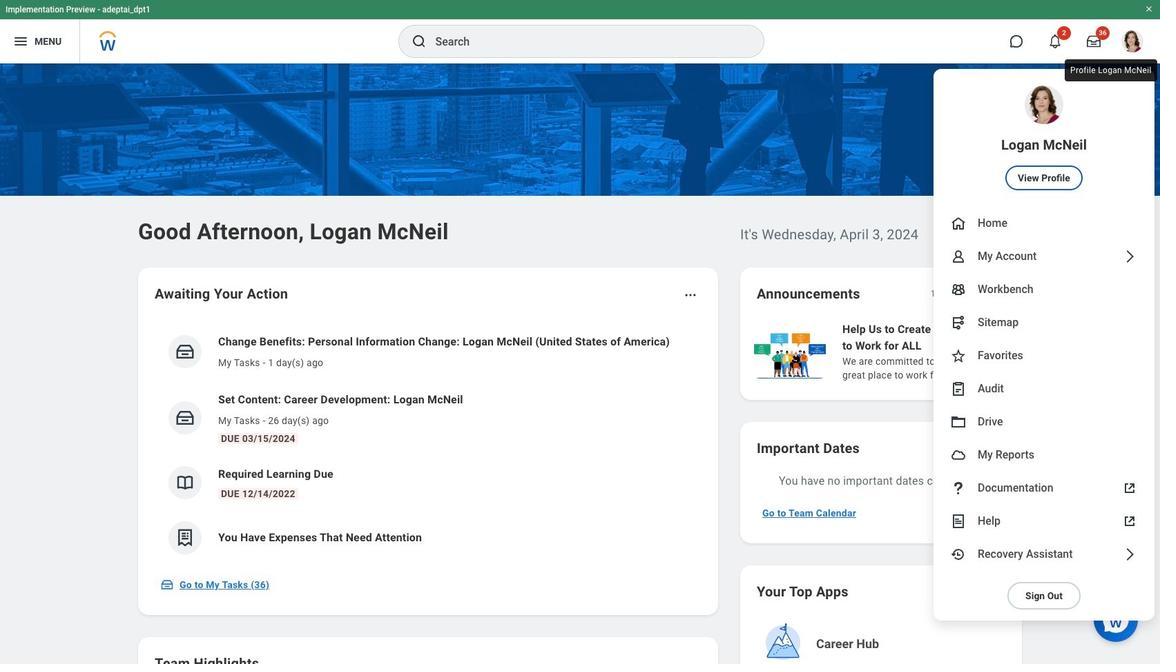 Task type: vqa. For each thing, say whether or not it's contained in the screenshot.
THE 10/09/2013 10:52:04.310 AM
no



Task type: locate. For each thing, give the bounding box(es) containing it.
book open image
[[175, 473, 195, 494]]

1 menu item from the top
[[934, 69, 1155, 207]]

inbox large image
[[1087, 35, 1101, 48]]

user image
[[950, 249, 967, 265]]

5 menu item from the top
[[934, 307, 1155, 340]]

tooltip
[[1062, 57, 1160, 84]]

main content
[[0, 64, 1160, 665]]

inbox image
[[160, 579, 174, 592]]

document image
[[950, 514, 967, 530]]

2 inbox image from the top
[[175, 408, 195, 429]]

list
[[751, 320, 1160, 384], [155, 323, 702, 566]]

0 vertical spatial inbox image
[[175, 342, 195, 363]]

status
[[931, 289, 953, 300]]

6 menu item from the top
[[934, 340, 1155, 373]]

notifications large image
[[1048, 35, 1062, 48]]

banner
[[0, 0, 1160, 621]]

menu item
[[934, 69, 1155, 207], [934, 207, 1155, 240], [934, 240, 1155, 273], [934, 273, 1155, 307], [934, 307, 1155, 340], [934, 340, 1155, 373], [934, 373, 1155, 406], [934, 406, 1155, 439], [934, 439, 1155, 472], [934, 472, 1155, 505], [934, 505, 1155, 539], [934, 539, 1155, 572]]

question image
[[950, 481, 967, 497]]

1 vertical spatial inbox image
[[175, 408, 195, 429]]

folder open image
[[950, 414, 967, 431]]

7 menu item from the top
[[934, 373, 1155, 406]]

chevron right image
[[1121, 547, 1138, 563]]

4 menu item from the top
[[934, 273, 1155, 307]]

dashboard expenses image
[[175, 528, 195, 549]]

3 menu item from the top
[[934, 240, 1155, 273]]

inbox image
[[175, 342, 195, 363], [175, 408, 195, 429]]

1 horizontal spatial list
[[751, 320, 1160, 384]]

menu
[[934, 69, 1155, 621]]

chevron right small image
[[987, 287, 1001, 301]]

logan mcneil image
[[1121, 30, 1144, 52]]

home image
[[950, 215, 967, 232]]

2 menu item from the top
[[934, 207, 1155, 240]]

0 horizontal spatial list
[[155, 323, 702, 566]]



Task type: describe. For each thing, give the bounding box(es) containing it.
chevron left small image
[[963, 287, 976, 301]]

ext link image
[[1121, 481, 1138, 497]]

10 menu item from the top
[[934, 472, 1155, 505]]

justify image
[[12, 33, 29, 50]]

avatar image
[[950, 447, 967, 464]]

related actions image
[[684, 289, 697, 302]]

12 menu item from the top
[[934, 539, 1155, 572]]

paste image
[[950, 381, 967, 398]]

Search Workday  search field
[[435, 26, 735, 57]]

8 menu item from the top
[[934, 406, 1155, 439]]

9 menu item from the top
[[934, 439, 1155, 472]]

endpoints image
[[950, 315, 967, 331]]

star image
[[950, 348, 967, 365]]

chevron right image
[[1121, 249, 1138, 265]]

time image
[[950, 547, 967, 563]]

close environment banner image
[[1145, 5, 1153, 13]]

11 menu item from the top
[[934, 505, 1155, 539]]

contact card matrix manager image
[[950, 282, 967, 298]]

ext link image
[[1121, 514, 1138, 530]]

1 inbox image from the top
[[175, 342, 195, 363]]

search image
[[411, 33, 427, 50]]



